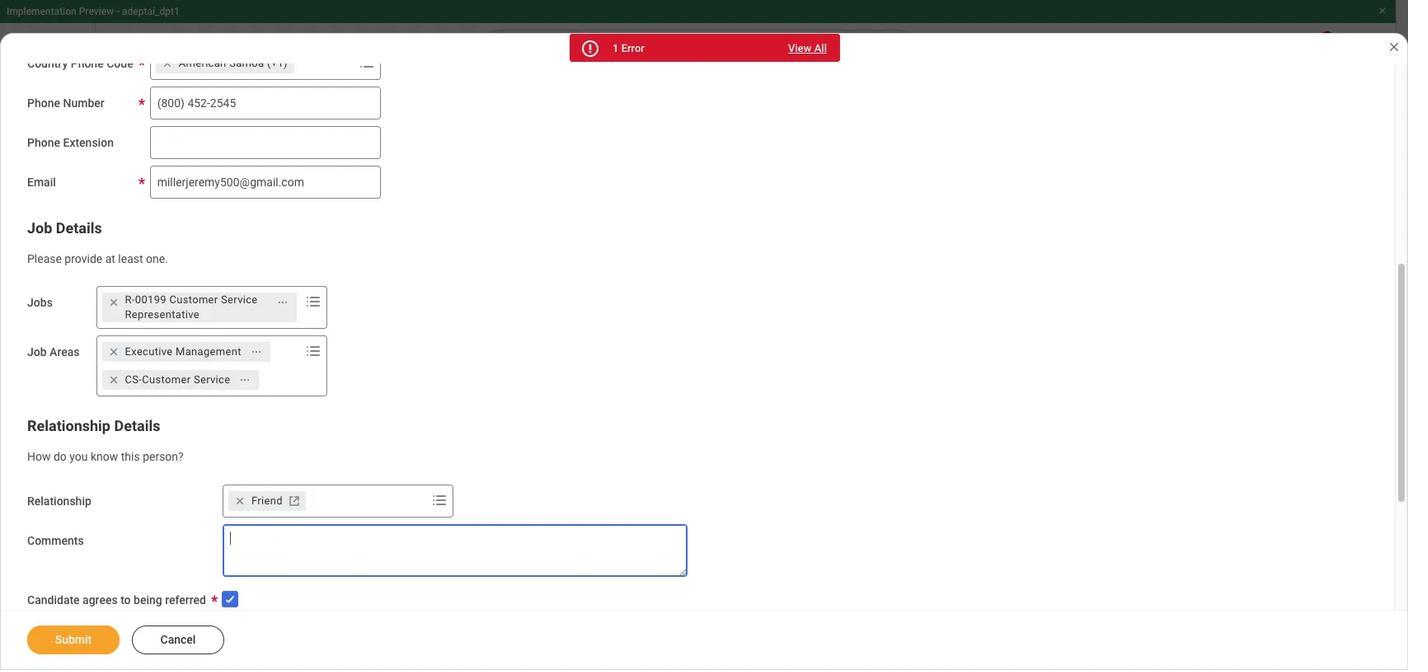 Task type: describe. For each thing, give the bounding box(es) containing it.
1 error
[[613, 42, 645, 54]]

phone number
[[27, 96, 104, 109]]

referral left hired on the left
[[322, 655, 356, 667]]

last
[[356, 186, 379, 199]]

jobs hub element
[[69, 104, 204, 127]]

application
[[358, 574, 408, 586]]

areas
[[50, 346, 80, 359]]

prompts image for comments
[[430, 491, 449, 510]]

hub
[[110, 106, 140, 125]]

how do you know this person?
[[27, 450, 184, 464]]

code
[[106, 56, 133, 70]]

1 vertical spatial prompts image
[[303, 342, 323, 361]]

row containing referral hired
[[314, 641, 1346, 670]]

job inside navigation pane "region"
[[91, 246, 113, 261]]

relationship for relationship details
[[27, 417, 110, 435]]

my job alerts
[[69, 246, 152, 261]]

adeptai_dpt1
[[122, 6, 180, 17]]

customer inside items selected list box
[[142, 374, 191, 386]]

Email text field
[[150, 165, 381, 198]]

cell for third row
[[829, 520, 1346, 560]]

my down provide
[[69, 285, 87, 301]]

my referrals for my referrals tab list
[[314, 328, 374, 340]]

referral application
[[322, 574, 408, 586]]

navigation pane region
[[0, 76, 264, 670]]

x small image for jobs
[[105, 295, 122, 311]]

referral left application
[[322, 574, 356, 586]]

hired
[[358, 655, 382, 667]]

american samoa (+1) element
[[179, 56, 288, 70]]

job for job areas
[[27, 346, 47, 359]]

my referral activity
[[297, 128, 443, 148]]

view all
[[788, 42, 827, 54]]

view
[[788, 42, 812, 54]]

my tasks element
[[1294, 31, 1340, 68]]

all
[[814, 42, 827, 54]]

implementation
[[7, 6, 76, 17]]

x small image for cs-customer service
[[105, 372, 122, 389]]

details for job details
[[56, 219, 102, 236]]

service inside items selected list box
[[194, 374, 230, 386]]

least
[[118, 252, 143, 265]]

Phone Extension text field
[[150, 126, 381, 159]]

close environment banner image
[[1378, 6, 1388, 16]]

cell for 'referral application' row
[[829, 560, 1346, 601]]

email
[[27, 175, 56, 188]]

to
[[120, 594, 131, 607]]

related actions image for cs-customer service
[[239, 374, 251, 386]]

related actions image for r-00199 customer service representative
[[277, 297, 288, 308]]

00199
[[135, 294, 166, 306]]

notifications element
[[1247, 31, 1294, 68]]

job for job details
[[27, 219, 52, 236]]

document star image
[[30, 284, 49, 303]]

preview
[[79, 6, 114, 17]]

country phone code
[[27, 56, 133, 70]]

cs-
[[125, 374, 142, 386]]

number
[[63, 96, 104, 109]]

my applications
[[69, 285, 165, 301]]

2 row from the top
[[314, 479, 1346, 520]]

check small image
[[220, 590, 240, 609]]

2 column header from the left
[[829, 446, 1346, 479]]

browse jobs link
[[13, 195, 250, 234]]

0 vertical spatial phone
[[71, 56, 104, 70]]

candidate
[[27, 594, 80, 607]]

know
[[91, 450, 118, 464]]

x small image for country phone code
[[159, 55, 175, 71]]

100
[[1321, 655, 1338, 667]]

1 row from the top
[[314, 446, 1346, 479]]

referrals for my referrals link
[[91, 325, 145, 341]]

provide
[[65, 252, 102, 265]]

browse jobs
[[69, 206, 146, 222]]

this
[[121, 450, 140, 464]]

r-
[[125, 294, 135, 306]]

referrals for my referrals tab list
[[331, 328, 374, 340]]

1 column header from the left
[[314, 446, 829, 479]]

(+1)
[[267, 56, 288, 69]]

my referrals tab list
[[298, 316, 1374, 356]]

phone for phone number
[[27, 96, 60, 109]]

executive management
[[125, 346, 241, 358]]

job details
[[27, 219, 102, 236]]



Task type: vqa. For each thing, say whether or not it's contained in the screenshot.
the expand table icon
no



Task type: locate. For each thing, give the bounding box(es) containing it.
1 vertical spatial customer
[[142, 374, 191, 386]]

details
[[56, 219, 102, 236], [114, 417, 160, 435]]

alerts
[[116, 246, 152, 261]]

my
[[297, 128, 320, 148], [69, 246, 87, 261], [69, 285, 87, 301], [69, 325, 87, 341], [314, 328, 329, 340]]

tab inside main content
[[500, 316, 587, 356]]

close refer a candidate image
[[1388, 40, 1401, 54]]

my inside tab list
[[314, 328, 329, 340]]

country
[[27, 56, 68, 70]]

implementation preview -   adeptai_dpt1
[[7, 6, 180, 17]]

x small image left friend element
[[232, 493, 248, 510]]

friend
[[251, 495, 283, 507]]

my up the days
[[297, 128, 320, 148]]

jobs for jobs
[[27, 296, 53, 309]]

my applications link
[[13, 274, 250, 313]]

x small image left r-
[[105, 295, 122, 311]]

please
[[27, 252, 62, 265]]

submit button
[[27, 626, 120, 655]]

0 vertical spatial jobs
[[69, 106, 106, 125]]

service down management
[[194, 374, 230, 386]]

relationship details group
[[27, 417, 690, 465]]

job inside group
[[27, 219, 52, 236]]

jobs inside dialog
[[27, 296, 53, 309]]

phone left 'code' at left
[[71, 56, 104, 70]]

x small image inside executive management, press delete to clear value. 'option'
[[105, 344, 122, 361]]

5 row from the top
[[314, 641, 1346, 670]]

referrals
[[91, 325, 145, 341], [331, 328, 374, 340]]

prompts image for job areas
[[303, 292, 323, 312]]

-
[[116, 6, 120, 17]]

x small image
[[159, 55, 175, 71], [105, 295, 122, 311], [105, 344, 122, 361]]

1 horizontal spatial referrals
[[331, 328, 374, 340]]

cancel
[[160, 633, 196, 646]]

cancel button
[[132, 626, 224, 655]]

friend, press delete to clear value, ctrl + enter opens in new window. option
[[228, 491, 306, 511]]

x small image inside 'american samoa (+1), press delete to clear value.' option
[[159, 55, 175, 71]]

referral right the last
[[382, 186, 422, 199]]

since
[[325, 186, 354, 199]]

referred
[[165, 594, 206, 607]]

related actions image for executive management
[[250, 346, 262, 358]]

jobs up alerts
[[117, 206, 146, 222]]

relationship up comments
[[27, 495, 91, 508]]

1 vertical spatial details
[[114, 417, 160, 435]]

referral hired
[[322, 655, 382, 667]]

2 vertical spatial prompts image
[[430, 491, 449, 510]]

comments
[[27, 534, 84, 547]]

x small image left american
[[159, 55, 175, 71]]

0 horizontal spatial x small image
[[105, 372, 122, 389]]

job left least
[[91, 246, 113, 261]]

service up management
[[221, 294, 258, 306]]

candidate agrees to being referred
[[27, 594, 206, 607]]

job
[[27, 219, 52, 236], [91, 246, 113, 261], [27, 346, 47, 359]]

related actions image
[[277, 297, 288, 308], [250, 346, 262, 358], [239, 374, 251, 386]]

referral application row
[[314, 560, 1346, 601]]

Comments text field
[[223, 524, 687, 577]]

1 vertical spatial relationship
[[27, 495, 91, 508]]

executive
[[125, 346, 173, 358]]

at
[[105, 252, 115, 265]]

2 vertical spatial job
[[27, 346, 47, 359]]

1 relationship from the top
[[27, 417, 110, 435]]

american
[[179, 56, 226, 69]]

cell for second row from the bottom of the main content containing jobs hub
[[829, 601, 1346, 641]]

notifications large image
[[30, 244, 49, 264]]

details up this
[[114, 417, 160, 435]]

0 vertical spatial x small image
[[159, 55, 175, 71]]

customer up representative
[[169, 294, 218, 306]]

main content
[[0, 76, 1408, 670]]

4 row from the top
[[314, 601, 1346, 641]]

1 vertical spatial x small image
[[105, 295, 122, 311]]

x small image left cs-
[[105, 372, 122, 389]]

ext link image
[[286, 493, 302, 510]]

0 vertical spatial customer
[[169, 294, 218, 306]]

referral
[[324, 128, 383, 148], [382, 186, 422, 199], [322, 574, 356, 586], [322, 655, 356, 667]]

1 vertical spatial service
[[194, 374, 230, 386]]

x small image inside friend, press delete to clear value, ctrl + enter opens in new window. option
[[232, 493, 248, 510]]

2 horizontal spatial jobs
[[117, 206, 146, 222]]

1 horizontal spatial jobs
[[69, 106, 106, 125]]

how
[[27, 450, 51, 464]]

1 vertical spatial job
[[91, 246, 113, 261]]

referrals inside my referrals tab list
[[331, 328, 374, 340]]

cs-customer service element
[[125, 373, 230, 388]]

0 vertical spatial related actions image
[[277, 297, 288, 308]]

prompts image up effective
[[303, 342, 323, 361]]

0 horizontal spatial jobs
[[27, 296, 53, 309]]

x small image left executive on the bottom left of page
[[105, 344, 122, 361]]

relationship
[[27, 417, 110, 435], [27, 495, 91, 508]]

job areas
[[27, 346, 80, 359]]

r-00199 customer service representative element
[[125, 293, 268, 323]]

tab
[[500, 316, 587, 356]]

customer inside r-00199 customer service representative
[[169, 294, 218, 306]]

r-00199 customer service representative, press delete to clear value. option
[[102, 293, 296, 323]]

0 horizontal spatial details
[[56, 219, 102, 236]]

prompts image down "job details" group
[[303, 292, 323, 312]]

0 vertical spatial job
[[27, 219, 52, 236]]

1 horizontal spatial details
[[114, 417, 160, 435]]

applications
[[91, 285, 165, 301]]

date
[[362, 390, 386, 403]]

management
[[176, 346, 241, 358]]

job left the areas
[[27, 346, 47, 359]]

executive management element
[[125, 345, 241, 360]]

relationship details button
[[27, 417, 160, 435]]

search image
[[30, 204, 49, 224]]

0 horizontal spatial my referrals
[[69, 325, 145, 341]]

0 horizontal spatial referrals
[[91, 325, 145, 341]]

jobs hub
[[69, 106, 140, 125]]

heatmap image
[[30, 165, 49, 185]]

one.
[[146, 252, 168, 265]]

0 vertical spatial x small image
[[105, 372, 122, 389]]

my referrals for my referrals link
[[69, 325, 145, 341]]

0 vertical spatial relationship
[[27, 417, 110, 435]]

2 vertical spatial phone
[[27, 136, 60, 149]]

1 vertical spatial related actions image
[[250, 346, 262, 358]]

referral up days since last referral
[[324, 128, 383, 148]]

column header
[[314, 446, 829, 479], [829, 446, 1346, 479]]

cell for 2nd row
[[829, 479, 1346, 520]]

0 vertical spatial prompts image
[[303, 292, 323, 312]]

my up effective
[[314, 328, 329, 340]]

2 relationship from the top
[[27, 495, 91, 508]]

x small image for friend
[[232, 493, 248, 510]]

browse
[[69, 206, 113, 222]]

error
[[621, 42, 645, 54]]

1 vertical spatial phone
[[27, 96, 60, 109]]

x small image inside cs-customer service, press delete to clear value. option
[[105, 372, 122, 389]]

job up notifications large image
[[27, 219, 52, 236]]

american samoa (+1), press delete to clear value. option
[[156, 53, 294, 73]]

days
[[297, 186, 322, 199]]

0 vertical spatial service
[[221, 294, 258, 306]]

my down job details button
[[69, 246, 87, 261]]

related actions image inside cs-customer service, press delete to clear value. option
[[239, 374, 251, 386]]

executive management, press delete to clear value. option
[[102, 342, 270, 362]]

x small image
[[105, 372, 122, 389], [232, 493, 248, 510]]

prompts image up comments text field
[[430, 491, 449, 510]]

agrees
[[83, 594, 118, 607]]

jobs for jobs hub
[[69, 106, 106, 125]]

dialog containing job details
[[0, 0, 1408, 670]]

0 vertical spatial details
[[56, 219, 102, 236]]

cs-customer service, press delete to clear value. option
[[102, 370, 259, 390]]

my referrals link
[[13, 313, 250, 353]]

cs-customer service
[[125, 374, 230, 386]]

relationship up do
[[27, 417, 110, 435]]

exclamation image
[[584, 43, 596, 55]]

transformation import image
[[217, 106, 237, 125]]

days since last referral
[[297, 186, 422, 199]]

customer
[[169, 294, 218, 306], [142, 374, 191, 386]]

implementation preview -   adeptai_dpt1 banner
[[0, 0, 1396, 76]]

relationship inside group
[[27, 417, 110, 435]]

effective
[[314, 390, 359, 403]]

submit
[[55, 633, 92, 646]]

samoa
[[229, 56, 264, 69]]

2 vertical spatial related actions image
[[239, 374, 251, 386]]

prompts image
[[357, 52, 377, 72]]

you
[[70, 450, 88, 464]]

my referrals up effective date
[[314, 328, 374, 340]]

cell
[[829, 479, 1346, 520], [829, 520, 1346, 560], [829, 560, 1346, 601], [314, 601, 829, 641], [829, 601, 1346, 641]]

representative
[[125, 309, 200, 321]]

my job alerts link
[[13, 234, 250, 274]]

customer down executive management element
[[142, 374, 191, 386]]

r-00199 customer service representative
[[125, 294, 258, 321]]

2 vertical spatial jobs
[[27, 296, 53, 309]]

items selected list box
[[97, 339, 301, 393]]

person?
[[143, 450, 184, 464]]

1 horizontal spatial my referrals
[[314, 328, 374, 340]]

activity
[[387, 128, 443, 148]]

phone
[[71, 56, 104, 70], [27, 96, 60, 109], [27, 136, 60, 149]]

dialog
[[0, 0, 1408, 670]]

x small image inside r-00199 customer service representative, press delete to clear value. option
[[105, 295, 122, 311]]

job details button
[[27, 219, 102, 236]]

phone down country
[[27, 96, 60, 109]]

1 vertical spatial jobs
[[117, 206, 146, 222]]

please provide at least one.
[[27, 252, 168, 265]]

friend element
[[251, 494, 283, 509]]

american samoa (+1)
[[179, 56, 288, 69]]

1 vertical spatial x small image
[[232, 493, 248, 510]]

jobs
[[69, 106, 106, 125], [117, 206, 146, 222], [27, 296, 53, 309]]

service
[[221, 294, 258, 306], [194, 374, 230, 386]]

Phone Number text field
[[150, 86, 381, 119]]

details for relationship details
[[114, 417, 160, 435]]

being
[[134, 594, 162, 607]]

referrals down r-
[[91, 325, 145, 341]]

my referrals down r-
[[69, 325, 145, 341]]

my referrals inside my referrals tab list
[[314, 328, 374, 340]]

1
[[613, 42, 619, 54]]

2 vertical spatial x small image
[[105, 344, 122, 361]]

extension
[[63, 136, 114, 149]]

my referrals
[[69, 325, 145, 341], [314, 328, 374, 340]]

1 horizontal spatial x small image
[[232, 493, 248, 510]]

prompts image
[[303, 292, 323, 312], [303, 342, 323, 361], [430, 491, 449, 510]]

relationship details
[[27, 417, 160, 435]]

my referrals inside my referrals link
[[69, 325, 145, 341]]

profile logan mcneil element
[[1340, 31, 1386, 68]]

my up the areas
[[69, 325, 87, 341]]

effective date
[[314, 390, 386, 403]]

details up provide
[[56, 219, 102, 236]]

main content containing jobs hub
[[0, 76, 1408, 670]]

referrals up effective date
[[331, 328, 374, 340]]

service inside r-00199 customer service representative
[[221, 294, 258, 306]]

row
[[314, 446, 1346, 479], [314, 479, 1346, 520], [314, 520, 1346, 560], [314, 601, 1346, 641], [314, 641, 1346, 670]]

relationship for relationship
[[27, 495, 91, 508]]

phone for phone extension
[[27, 136, 60, 149]]

phone extension
[[27, 136, 114, 149]]

job details group
[[27, 218, 690, 267]]

do
[[54, 450, 67, 464]]

3 row from the top
[[314, 520, 1346, 560]]

referrals inside my referrals link
[[91, 325, 145, 341]]

jobs down please
[[27, 296, 53, 309]]

phone up the heatmap image
[[27, 136, 60, 149]]

jobs up extension
[[69, 106, 106, 125]]



